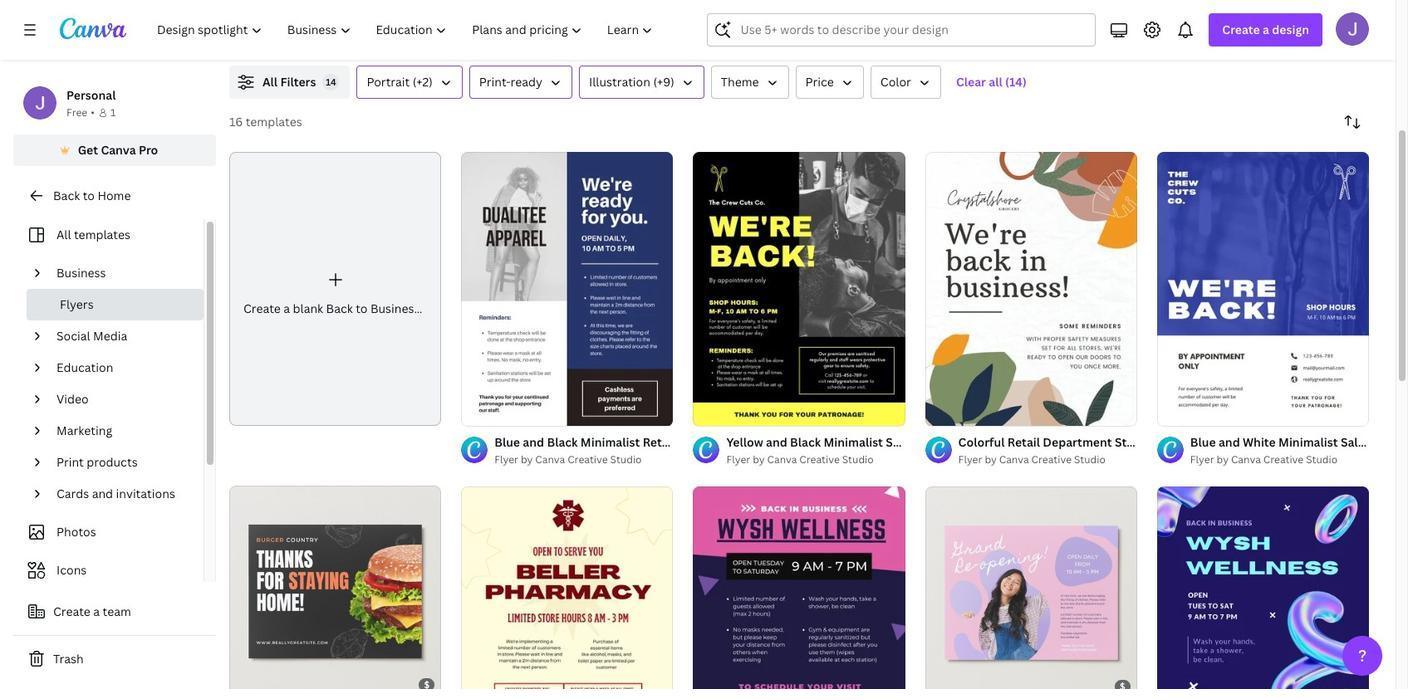 Task type: locate. For each thing, give the bounding box(es) containing it.
products
[[87, 454, 138, 470]]

flyers down of on the right
[[921, 435, 955, 451]]

cards and invitations link
[[50, 479, 194, 510]]

blue and black minimalist retail fashion back to business flyers image
[[461, 152, 673, 427]]

and right blue at the right bottom
[[1219, 435, 1240, 451]]

1 horizontal spatial minimalist
[[1279, 435, 1338, 451]]

and
[[766, 435, 787, 451], [1219, 435, 1240, 451], [92, 486, 113, 502]]

canva inside colorful retail department store back to business flyers flyer by canva creative studio
[[999, 453, 1029, 467]]

color
[[881, 74, 911, 90]]

theme
[[721, 74, 759, 90]]

create a design
[[1223, 22, 1309, 37]]

1 horizontal spatial a
[[284, 301, 290, 317]]

back right blank
[[326, 301, 353, 317]]

3 studio from the left
[[1074, 453, 1106, 467]]

flyers right blue at the right bottom
[[1246, 435, 1280, 451]]

flyers inside colorful retail department store back to business flyers flyer by canva creative studio
[[1246, 435, 1280, 451]]

1 vertical spatial all
[[57, 227, 71, 243]]

by inside "blue and white minimalist salons back flyer by canva creative studio"
[[1217, 453, 1229, 467]]

cards
[[57, 486, 89, 502]]

1 for 1
[[110, 106, 116, 120]]

4 by from the left
[[1217, 453, 1229, 467]]

studio inside "blue and white minimalist salons back flyer by canva creative studio"
[[1306, 453, 1338, 467]]

0 vertical spatial all
[[263, 74, 278, 90]]

16 templates
[[229, 114, 302, 130]]

minimalist right black
[[824, 435, 883, 451]]

a inside button
[[93, 604, 100, 620]]

yellow and black minimalist salon flyers link
[[727, 434, 955, 452]]

1 vertical spatial 1
[[937, 407, 942, 419]]

colorful retail department store back to business flyers image
[[925, 152, 1137, 427]]

free
[[66, 106, 87, 120]]

portrait (+2) button
[[357, 66, 463, 99]]

0 horizontal spatial business
[[57, 265, 106, 281]]

4 studio from the left
[[1306, 453, 1338, 467]]

back right salons
[[1381, 435, 1408, 451]]

all left "filters"
[[263, 74, 278, 90]]

a left 'team'
[[93, 604, 100, 620]]

creative
[[568, 453, 608, 467], [800, 453, 840, 467], [1032, 453, 1072, 467], [1264, 453, 1304, 467]]

salon
[[886, 435, 918, 451]]

1 horizontal spatial 1
[[937, 407, 942, 419]]

a left blank
[[284, 301, 290, 317]]

4 flyer by canva creative studio link from the left
[[1190, 452, 1369, 469]]

print-ready
[[479, 74, 543, 90]]

flyers
[[60, 297, 94, 312], [921, 435, 955, 451], [1246, 435, 1280, 451]]

a for design
[[1263, 22, 1270, 37]]

create a blank back to business flyer element
[[229, 152, 451, 426]]

create
[[1223, 22, 1260, 37], [243, 301, 281, 317], [53, 604, 90, 620]]

0 vertical spatial to
[[83, 188, 95, 204]]

minimalist inside "blue and white minimalist salons back flyer by canva creative studio"
[[1279, 435, 1338, 451]]

1 vertical spatial a
[[284, 301, 290, 317]]

1 left of on the right
[[937, 407, 942, 419]]

flyer inside colorful retail department store back to business flyers flyer by canva creative studio
[[959, 453, 983, 467]]

print-
[[479, 74, 511, 90]]

photos
[[57, 524, 96, 540]]

yellow and black minimalist salon flyers image
[[693, 152, 905, 427]]

portrait
[[367, 74, 410, 90]]

0 vertical spatial business
[[57, 265, 106, 281]]

2 minimalist from the left
[[1279, 435, 1338, 451]]

(+2)
[[413, 74, 433, 90]]

create left the design
[[1223, 22, 1260, 37]]

to
[[83, 188, 95, 204], [356, 301, 368, 317], [1178, 435, 1190, 451]]

flyer by canva creative studio link for yellow
[[727, 452, 905, 469]]

1 horizontal spatial business
[[371, 301, 420, 317]]

(14)
[[1005, 74, 1027, 90]]

marketing link
[[50, 415, 194, 447]]

0 vertical spatial create
[[1223, 22, 1260, 37]]

2 horizontal spatial create
[[1223, 22, 1260, 37]]

3 flyer by canva creative studio link from the left
[[959, 452, 1137, 469]]

clear all (14)
[[956, 74, 1027, 90]]

illustration (+9) button
[[579, 66, 704, 99]]

business link
[[50, 258, 194, 289]]

14 filter options selected element
[[323, 74, 339, 91]]

flyer
[[423, 301, 451, 317], [495, 453, 519, 467], [727, 453, 751, 467], [959, 453, 983, 467], [1190, 453, 1214, 467]]

flyer by canva creative studio
[[495, 453, 642, 467]]

flyer for create a blank back to business flyer
[[423, 301, 451, 317]]

1 horizontal spatial all
[[263, 74, 278, 90]]

1 inside 'link'
[[937, 407, 942, 419]]

all down back to home on the left
[[57, 227, 71, 243]]

templates down back to home on the left
[[74, 227, 130, 243]]

creative inside "link"
[[568, 453, 608, 467]]

0 horizontal spatial templates
[[74, 227, 130, 243]]

and inside the yellow and black minimalist salon flyers flyer by canva creative studio
[[766, 435, 787, 451]]

3 creative from the left
[[1032, 453, 1072, 467]]

1 for 1 of 2
[[937, 407, 942, 419]]

by
[[521, 453, 533, 467], [753, 453, 765, 467], [985, 453, 997, 467], [1217, 453, 1229, 467]]

2 vertical spatial a
[[93, 604, 100, 620]]

None search field
[[707, 13, 1096, 47]]

back
[[53, 188, 80, 204], [326, 301, 353, 317], [1148, 435, 1176, 451], [1381, 435, 1408, 451]]

create a design button
[[1209, 13, 1323, 47]]

illustration (+9)
[[589, 74, 674, 90]]

2 flyer by canva creative studio link from the left
[[727, 452, 905, 469]]

create for create a team
[[53, 604, 90, 620]]

0 vertical spatial 1
[[110, 106, 116, 120]]

create a blank back to business flyer
[[243, 301, 451, 317]]

1 right •
[[110, 106, 116, 120]]

trash link
[[13, 643, 216, 676]]

2 horizontal spatial business
[[1193, 435, 1243, 451]]

a
[[1263, 22, 1270, 37], [284, 301, 290, 317], [93, 604, 100, 620]]

flyer for blue and white minimalist salons back flyer by canva creative studio
[[1190, 453, 1214, 467]]

1 horizontal spatial and
[[766, 435, 787, 451]]

a inside 'element'
[[284, 301, 290, 317]]

0 vertical spatial templates
[[246, 114, 302, 130]]

2 horizontal spatial flyers
[[1246, 435, 1280, 451]]

2 horizontal spatial and
[[1219, 435, 1240, 451]]

minimalist for white
[[1279, 435, 1338, 451]]

2 creative from the left
[[800, 453, 840, 467]]

0 horizontal spatial 1
[[110, 106, 116, 120]]

price
[[806, 74, 834, 90]]

and inside "blue and white minimalist salons back flyer by canva creative studio"
[[1219, 435, 1240, 451]]

a inside dropdown button
[[1263, 22, 1270, 37]]

Sort by button
[[1336, 106, 1369, 139]]

print products
[[57, 454, 138, 470]]

create inside button
[[53, 604, 90, 620]]

1 by from the left
[[521, 453, 533, 467]]

1 vertical spatial templates
[[74, 227, 130, 243]]

3 by from the left
[[985, 453, 997, 467]]

flyer for yellow and black minimalist salon flyers flyer by canva creative studio
[[727, 453, 751, 467]]

trash
[[53, 651, 84, 667]]

templates right 16
[[246, 114, 302, 130]]

to left blue at the right bottom
[[1178, 435, 1190, 451]]

1 vertical spatial business
[[371, 301, 420, 317]]

2 studio from the left
[[842, 453, 874, 467]]

all
[[989, 74, 1003, 90]]

create left blank
[[243, 301, 281, 317]]

a left the design
[[1263, 22, 1270, 37]]

studio
[[610, 453, 642, 467], [842, 453, 874, 467], [1074, 453, 1106, 467], [1306, 453, 1338, 467]]

back to home
[[53, 188, 131, 204]]

to inside colorful retail department store back to business flyers flyer by canva creative studio
[[1178, 435, 1190, 451]]

create down the icons
[[53, 604, 90, 620]]

(+9)
[[653, 74, 674, 90]]

all templates link
[[23, 219, 194, 251]]

1 horizontal spatial templates
[[246, 114, 302, 130]]

icons
[[57, 563, 87, 578]]

video
[[57, 391, 89, 407]]

education
[[57, 360, 113, 376]]

business
[[57, 265, 106, 281], [371, 301, 420, 317], [1193, 435, 1243, 451]]

1 vertical spatial create
[[243, 301, 281, 317]]

portrait (+2)
[[367, 74, 433, 90]]

personal
[[66, 87, 116, 103]]

studio inside colorful retail department store back to business flyers flyer by canva creative studio
[[1074, 453, 1106, 467]]

education link
[[50, 352, 194, 384]]

1 horizontal spatial flyers
[[921, 435, 955, 451]]

clear all (14) button
[[948, 66, 1035, 99]]

minimalist for black
[[824, 435, 883, 451]]

photos link
[[23, 517, 194, 548]]

0 horizontal spatial all
[[57, 227, 71, 243]]

flyer inside "blue and white minimalist salons back flyer by canva creative studio"
[[1190, 453, 1214, 467]]

all templates
[[57, 227, 130, 243]]

and inside 'link'
[[92, 486, 113, 502]]

0 horizontal spatial create
[[53, 604, 90, 620]]

free •
[[66, 106, 95, 120]]

back right 'store' at the bottom right of page
[[1148, 435, 1176, 451]]

0 horizontal spatial to
[[83, 188, 95, 204]]

social
[[57, 328, 90, 344]]

back to home link
[[13, 179, 216, 213]]

1 creative from the left
[[568, 453, 608, 467]]

flyers up social at the left of page
[[60, 297, 94, 312]]

0 horizontal spatial a
[[93, 604, 100, 620]]

to left home
[[83, 188, 95, 204]]

2 by from the left
[[753, 453, 765, 467]]

2 vertical spatial business
[[1193, 435, 1243, 451]]

minimalist inside the yellow and black minimalist salon flyers flyer by canva creative studio
[[824, 435, 883, 451]]

all filters
[[263, 74, 316, 90]]

2 vertical spatial to
[[1178, 435, 1190, 451]]

flyer by canva creative studio link
[[495, 452, 673, 469], [727, 452, 905, 469], [959, 452, 1137, 469], [1190, 452, 1369, 469]]

14
[[326, 76, 336, 88]]

0 horizontal spatial and
[[92, 486, 113, 502]]

templates for all templates
[[74, 227, 130, 243]]

maroon and yellow vintage pharmacy back to business flyers image
[[461, 487, 673, 690]]

create inside 'element'
[[243, 301, 281, 317]]

blue
[[1190, 435, 1216, 451]]

to right blank
[[356, 301, 368, 317]]

back inside colorful retail department store back to business flyers flyer by canva creative studio
[[1148, 435, 1176, 451]]

flyer inside the yellow and black minimalist salon flyers flyer by canva creative studio
[[727, 453, 751, 467]]

and left black
[[766, 435, 787, 451]]

1 vertical spatial to
[[356, 301, 368, 317]]

retail
[[1008, 435, 1040, 451]]

1 horizontal spatial create
[[243, 301, 281, 317]]

1 horizontal spatial to
[[356, 301, 368, 317]]

all
[[263, 74, 278, 90], [57, 227, 71, 243]]

yellow and black minimalist salon flyers flyer by canva creative studio
[[727, 435, 955, 467]]

creative inside the yellow and black minimalist salon flyers flyer by canva creative studio
[[800, 453, 840, 467]]

theme button
[[711, 66, 789, 99]]

1 studio from the left
[[610, 453, 642, 467]]

minimalist right white on the bottom right of the page
[[1279, 435, 1338, 451]]

0 vertical spatial a
[[1263, 22, 1270, 37]]

1 of 2
[[937, 407, 960, 419]]

and right cards
[[92, 486, 113, 502]]

2 horizontal spatial a
[[1263, 22, 1270, 37]]

2 horizontal spatial to
[[1178, 435, 1190, 451]]

flyer inside 'element'
[[423, 301, 451, 317]]

top level navigation element
[[146, 13, 668, 47]]

create inside dropdown button
[[1223, 22, 1260, 37]]

templates for 16 templates
[[246, 114, 302, 130]]

templates
[[246, 114, 302, 130], [74, 227, 130, 243]]

filters
[[280, 74, 316, 90]]

2 vertical spatial create
[[53, 604, 90, 620]]

business inside 'create a blank back to business flyer' 'element'
[[371, 301, 420, 317]]

0 horizontal spatial minimalist
[[824, 435, 883, 451]]

minimalist
[[824, 435, 883, 451], [1279, 435, 1338, 451]]

4 creative from the left
[[1264, 453, 1304, 467]]

1 minimalist from the left
[[824, 435, 883, 451]]



Task type: describe. For each thing, give the bounding box(es) containing it.
a for blank
[[284, 301, 290, 317]]

yellow
[[727, 435, 763, 451]]

jacob simon image
[[1336, 12, 1369, 46]]

print-ready button
[[469, 66, 573, 99]]

Search search field
[[741, 14, 1085, 46]]

get canva pro
[[78, 142, 158, 158]]

price button
[[796, 66, 864, 99]]

clear
[[956, 74, 986, 90]]

back up 'all templates'
[[53, 188, 80, 204]]

icons link
[[23, 555, 194, 587]]

social media
[[57, 328, 127, 344]]

get
[[78, 142, 98, 158]]

color button
[[871, 66, 941, 99]]

2
[[955, 407, 960, 419]]

black and white generic delivery back to business landscape flyer image
[[229, 486, 441, 690]]

all for all templates
[[57, 227, 71, 243]]

and for blue
[[1219, 435, 1240, 451]]

flyer by canva creative studio link for blue
[[1190, 452, 1369, 469]]

blue and white minimalist salons back to business flyers image
[[1157, 152, 1369, 427]]

cards and invitations
[[57, 486, 175, 502]]

1 of 2 link
[[925, 152, 1137, 427]]

canva inside the yellow and black minimalist salon flyers flyer by canva creative studio
[[767, 453, 797, 467]]

department
[[1043, 435, 1112, 451]]

create a team button
[[13, 596, 216, 629]]

by inside colorful retail department store back to business flyers flyer by canva creative studio
[[985, 453, 997, 467]]

pink and purple gym back to business flyers image
[[693, 487, 905, 690]]

0 horizontal spatial flyers
[[60, 297, 94, 312]]

•
[[91, 106, 95, 120]]

video link
[[50, 384, 194, 415]]

ready
[[511, 74, 543, 90]]

social media link
[[50, 321, 194, 352]]

flyers inside the yellow and black minimalist salon flyers flyer by canva creative studio
[[921, 435, 955, 451]]

media
[[93, 328, 127, 344]]

create for create a blank back to business flyer
[[243, 301, 281, 317]]

pro
[[139, 142, 158, 158]]

black
[[790, 435, 821, 451]]

design
[[1272, 22, 1309, 37]]

home
[[98, 188, 131, 204]]

white
[[1243, 435, 1276, 451]]

create a blank back to business flyer link
[[229, 152, 451, 426]]

canva inside "blue and white minimalist salons back flyer by canva creative studio"
[[1231, 453, 1261, 467]]

colorful retail department store back to business flyers flyer by canva creative studio
[[959, 435, 1280, 467]]

canva inside 'button'
[[101, 142, 136, 158]]

and for cards
[[92, 486, 113, 502]]

purple and blue geometric gym back to business flyers image
[[1157, 487, 1369, 690]]

1 flyer by canva creative studio link from the left
[[495, 452, 673, 469]]

to inside 'element'
[[356, 301, 368, 317]]

store
[[1115, 435, 1146, 451]]

create for create a design
[[1223, 22, 1260, 37]]

print products link
[[50, 447, 194, 479]]

illustration
[[589, 74, 651, 90]]

blue and white minimalist salons back link
[[1190, 434, 1408, 452]]

flyer by canva creative studio link for colorful
[[959, 452, 1137, 469]]

all for all filters
[[263, 74, 278, 90]]

back inside 'create a blank back to business flyer' 'element'
[[326, 301, 353, 317]]

salons
[[1341, 435, 1379, 451]]

of
[[944, 407, 953, 419]]

16
[[229, 114, 243, 130]]

team
[[103, 604, 131, 620]]

back inside "blue and white minimalist salons back flyer by canva creative studio"
[[1381, 435, 1408, 451]]

creative inside "blue and white minimalist salons back flyer by canva creative studio"
[[1264, 453, 1304, 467]]

create a team
[[53, 604, 131, 620]]

blank
[[293, 301, 323, 317]]

business inside colorful retail department store back to business flyers flyer by canva creative studio
[[1193, 435, 1243, 451]]

creative inside colorful retail department store back to business flyers flyer by canva creative studio
[[1032, 453, 1072, 467]]

print
[[57, 454, 84, 470]]

pink and purple retail fashion back to business landscape flyer image
[[925, 487, 1137, 690]]

business inside business link
[[57, 265, 106, 281]]

invitations
[[116, 486, 175, 502]]

a for team
[[93, 604, 100, 620]]

colorful retail department store back to business flyers link
[[959, 434, 1280, 452]]

marketing
[[57, 423, 112, 439]]

get canva pro button
[[13, 135, 216, 166]]

back to business flyers templates image
[[1015, 0, 1369, 46]]

colorful
[[959, 435, 1005, 451]]

studio inside "link"
[[610, 453, 642, 467]]

canva inside "link"
[[535, 453, 565, 467]]

studio inside the yellow and black minimalist salon flyers flyer by canva creative studio
[[842, 453, 874, 467]]

and for yellow
[[766, 435, 787, 451]]

blue and white minimalist salons back flyer by canva creative studio
[[1190, 435, 1408, 467]]

by inside the yellow and black minimalist salon flyers flyer by canva creative studio
[[753, 453, 765, 467]]



Task type: vqa. For each thing, say whether or not it's contained in the screenshot.
Icons
yes



